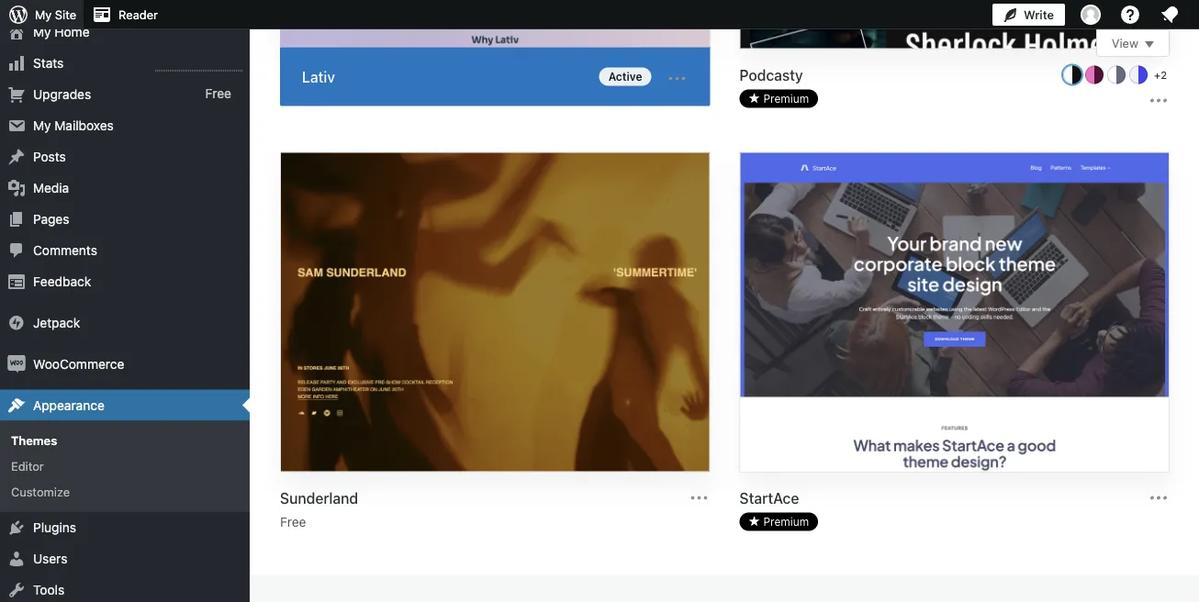 Task type: describe. For each thing, give the bounding box(es) containing it.
sunderland
[[280, 489, 358, 507]]

+2
[[1155, 69, 1167, 81]]

more options for theme sunderland image
[[688, 487, 710, 509]]

posts
[[33, 149, 66, 164]]

appearance
[[33, 398, 105, 413]]

my home
[[33, 24, 90, 39]]

home
[[54, 24, 90, 39]]

more options for theme startace image
[[1148, 487, 1170, 509]]

posts link
[[0, 141, 250, 172]]

woocommerce link
[[0, 349, 250, 380]]

feedback link
[[0, 266, 250, 297]]

my site
[[35, 8, 76, 22]]

feedback
[[33, 274, 91, 289]]

woocommerce
[[33, 356, 124, 372]]

2 premium button from the top
[[740, 513, 819, 531]]

tools
[[33, 583, 64, 598]]

my for my home
[[33, 24, 51, 39]]

1 premium button from the top
[[740, 90, 819, 108]]

comments
[[33, 243, 97, 258]]

customize link
[[0, 479, 250, 505]]

manage your notifications image
[[1159, 4, 1181, 26]]

my site link
[[0, 0, 84, 29]]

premium for 2nd premium button from the top
[[764, 516, 809, 528]]

sunderland is a simple theme that supports full-site editing. it comes with a set of minimal templates and design settings that can be manipulated through global styles. use it to build something beautiful. image
[[281, 153, 710, 475]]

reader link
[[84, 0, 165, 29]]

my mailboxes
[[33, 118, 114, 133]]

+2 button
[[1152, 66, 1170, 84]]

reader
[[119, 8, 158, 22]]

podcasty
[[740, 66, 803, 84]]

stats
[[33, 55, 64, 70]]

media link
[[0, 172, 250, 204]]

premium for second premium button from the bottom of the page
[[764, 92, 809, 105]]

jetpack
[[33, 315, 80, 330]]

my for my mailboxes
[[33, 118, 51, 133]]

editor
[[11, 459, 44, 473]]

sunderland free
[[280, 489, 358, 529]]

pages link
[[0, 204, 250, 235]]

users link
[[0, 544, 250, 575]]

free inside "sunderland free"
[[280, 514, 306, 529]]

lativ
[[302, 68, 335, 86]]

media
[[33, 180, 69, 195]]

site
[[55, 8, 76, 22]]

img image for woocommerce
[[7, 355, 26, 373]]



Task type: locate. For each thing, give the bounding box(es) containing it.
1 premium from the top
[[764, 92, 809, 105]]

themes link
[[0, 428, 250, 454]]

2 img image from the top
[[7, 355, 26, 373]]

pages
[[33, 211, 69, 226]]

2 vertical spatial my
[[33, 118, 51, 133]]

my for my site
[[35, 8, 52, 22]]

stats link
[[0, 47, 250, 79]]

1 vertical spatial premium
[[764, 516, 809, 528]]

jetpack link
[[0, 307, 250, 339]]

closed image
[[1145, 41, 1155, 48]]

view button
[[1097, 29, 1170, 57]]

appearance link
[[0, 390, 250, 421]]

users
[[33, 552, 67, 567]]

0 vertical spatial img image
[[7, 314, 26, 332]]

img image
[[7, 314, 26, 332], [7, 355, 26, 373]]

active
[[609, 70, 642, 83]]

1 vertical spatial premium button
[[740, 513, 819, 531]]

img image left woocommerce
[[7, 355, 26, 373]]

my left site
[[35, 8, 52, 22]]

premium button down startace
[[740, 513, 819, 531]]

startace is your ultimate business theme design. it is pretty valuable in assisting users in building their corporate websites, being established companies, or budding startups. image
[[741, 153, 1169, 475]]

premium button down podcasty
[[740, 90, 819, 108]]

0 vertical spatial premium button
[[740, 90, 819, 108]]

free
[[205, 86, 231, 101], [280, 514, 306, 529]]

0 vertical spatial my
[[35, 8, 52, 22]]

premium down podcasty
[[764, 92, 809, 105]]

plugins
[[33, 520, 76, 536]]

editor link
[[0, 454, 250, 479]]

customize
[[11, 485, 70, 499]]

img image for jetpack
[[7, 314, 26, 332]]

free down sunderland at the bottom of the page
[[280, 514, 306, 529]]

my up posts
[[33, 118, 51, 133]]

write
[[1024, 8, 1054, 22]]

1 horizontal spatial free
[[280, 514, 306, 529]]

write link
[[993, 0, 1065, 29]]

1 vertical spatial free
[[280, 514, 306, 529]]

img image inside woocommerce link
[[7, 355, 26, 373]]

my profile image
[[1081, 5, 1101, 25]]

my home link
[[0, 16, 250, 47]]

free down the highest hourly views 0 image
[[205, 86, 231, 101]]

my
[[35, 8, 52, 22], [33, 24, 51, 39], [33, 118, 51, 133]]

highest hourly views 0 image
[[155, 59, 242, 71]]

premium down startace
[[764, 516, 809, 528]]

help image
[[1120, 4, 1142, 26]]

1 img image from the top
[[7, 314, 26, 332]]

img image inside 'jetpack' link
[[7, 314, 26, 332]]

mailboxes
[[54, 118, 114, 133]]

my mailboxes link
[[0, 110, 250, 141]]

premium button
[[740, 90, 819, 108], [740, 513, 819, 531]]

plugins link
[[0, 513, 250, 544]]

tools link
[[0, 575, 250, 603]]

0 horizontal spatial free
[[205, 86, 231, 101]]

view
[[1112, 36, 1139, 50]]

themes
[[11, 434, 57, 447]]

startace
[[740, 489, 799, 507]]

more options for theme podcasty image
[[1148, 90, 1170, 112]]

comments link
[[0, 235, 250, 266]]

1 vertical spatial img image
[[7, 355, 26, 373]]

0 vertical spatial free
[[205, 86, 231, 101]]

premium
[[764, 92, 809, 105], [764, 516, 809, 528]]

0 vertical spatial premium
[[764, 92, 809, 105]]

upgrades
[[33, 86, 91, 102]]

my down my site
[[33, 24, 51, 39]]

img image left jetpack
[[7, 314, 26, 332]]

2 premium from the top
[[764, 516, 809, 528]]

1 vertical spatial my
[[33, 24, 51, 39]]

more options for theme lativ image
[[666, 68, 688, 90]]



Task type: vqa. For each thing, say whether or not it's contained in the screenshot.
bottommost 'Payment'
no



